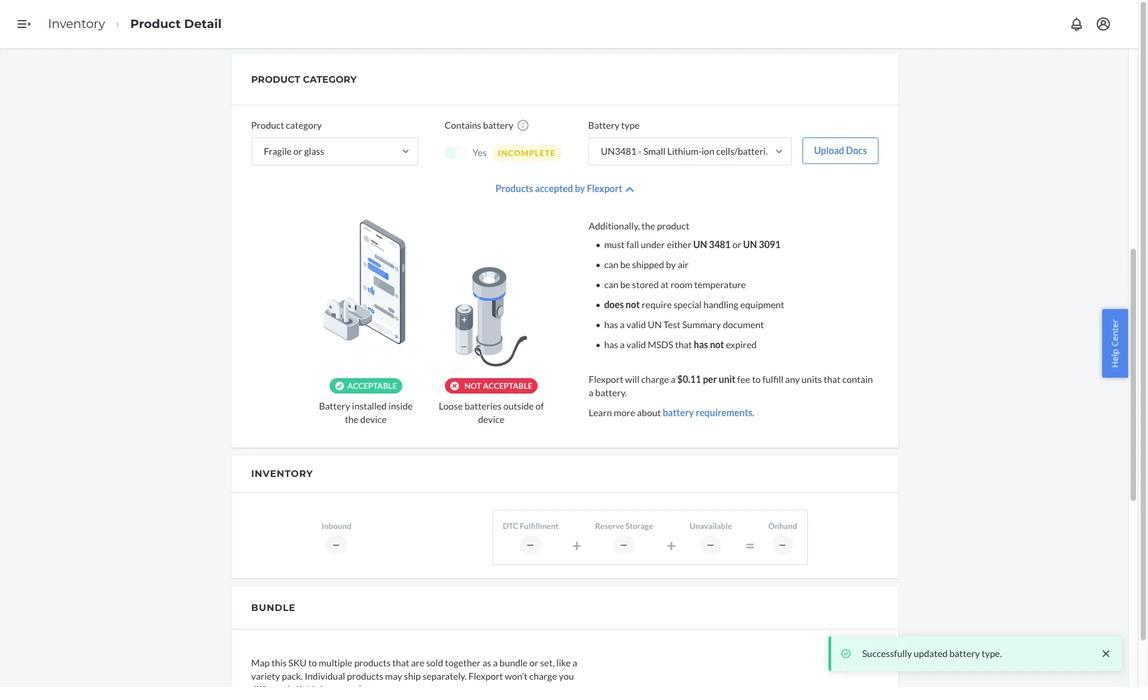 Task type: locate. For each thing, give the bounding box(es) containing it.
product detail
[[130, 16, 222, 31]]

to right fee
[[753, 374, 761, 385]]

un left test
[[648, 319, 662, 330]]

chevron up image
[[626, 185, 634, 194]]

breadcrumbs navigation
[[37, 4, 232, 44]]

0 vertical spatial product
[[904, 145, 937, 157]]

1 horizontal spatial inventory
[[251, 468, 313, 480]]

product left detail
[[130, 16, 181, 31]]

be left stored
[[621, 279, 631, 290]]

products accepted by flexport
[[496, 183, 623, 194]]

1 vertical spatial charge
[[530, 671, 557, 682]]

be for stored
[[621, 279, 631, 290]]

― for onhand
[[779, 540, 788, 550]]

does not require special handling equipment
[[605, 299, 785, 310]]

open account menu image
[[1096, 16, 1112, 32]]

may
[[385, 671, 402, 682]]

0 vertical spatial this
[[272, 657, 287, 669]]

or left the set,
[[530, 657, 539, 669]]

does
[[605, 299, 624, 310]]

0 vertical spatial not
[[626, 299, 640, 310]]

help center
[[1110, 320, 1122, 368]]

0 vertical spatial that
[[676, 339, 693, 350]]

a left msds
[[620, 339, 625, 350]]

that up "may"
[[393, 657, 410, 669]]

1 ― from the left
[[332, 540, 341, 550]]

1 horizontal spatial the
[[642, 220, 656, 232]]

3091
[[759, 239, 781, 250]]

1 vertical spatial be
[[621, 279, 631, 290]]

category
[[286, 119, 322, 131]]

test
[[664, 319, 681, 330]]

device down batteries
[[479, 414, 505, 425]]

a
[[620, 319, 625, 330], [620, 339, 625, 350], [671, 374, 676, 385], [589, 387, 594, 398], [493, 657, 498, 669], [573, 657, 578, 669]]

contain
[[843, 374, 874, 385]]

1 horizontal spatial battery
[[663, 407, 694, 418]]

1 horizontal spatial this
[[304, 684, 319, 688]]

0 horizontal spatial +
[[572, 535, 582, 555]]

un left 3481
[[694, 239, 708, 250]]

1 horizontal spatial product
[[904, 145, 937, 157]]

contains battery
[[445, 119, 514, 131]]

flexport inside 'map this sku to multiple products that are sold together as a bundle or set, like a variety pack. individual products may ship separately. flexport won't charge you differently if this happens.'
[[469, 671, 503, 682]]

battery.
[[596, 387, 627, 398]]

― for unavailable
[[707, 540, 716, 550]]

help
[[1110, 349, 1122, 368]]

upload docs button
[[803, 137, 879, 164]]

0 vertical spatial to
[[753, 374, 761, 385]]

this right if
[[304, 684, 319, 688]]

learn
[[589, 407, 612, 418]]

this left sku on the left bottom of page
[[272, 657, 287, 669]]

under
[[641, 239, 666, 250]]

not right does
[[626, 299, 640, 310]]

― down onhand
[[779, 540, 788, 550]]

upload
[[815, 145, 845, 156]]

product detail link
[[130, 16, 222, 31]]

be down fall
[[621, 259, 631, 270]]

un left 3091
[[744, 239, 758, 250]]

1 horizontal spatial to
[[753, 374, 761, 385]]

that right units
[[824, 374, 841, 385]]

0 vertical spatial inventory
[[48, 16, 105, 31]]

that inside 'map this sku to multiple products that are sold together as a bundle or set, like a variety pack. individual products may ship separately. flexport won't charge you differently if this happens.'
[[393, 657, 410, 669]]

reserve
[[595, 522, 624, 532]]

1 vertical spatial product
[[251, 119, 284, 131]]

must fall under either un 3481 or un 3091
[[605, 239, 781, 250]]

2 vertical spatial battery
[[950, 648, 981, 660]]

2 valid from the top
[[627, 339, 646, 350]]

battery inside battery installed inside the device
[[319, 400, 350, 412]]

products
[[496, 183, 534, 194]]

requirements
[[696, 407, 753, 418]]

5 ― from the left
[[779, 540, 788, 550]]

in"
[[892, 145, 903, 157]]

1 vertical spatial flexport
[[589, 374, 624, 385]]

special
[[674, 299, 702, 310]]

0 horizontal spatial inventory
[[48, 16, 105, 31]]

0 vertical spatial flexport
[[587, 183, 623, 194]]

product right the in"
[[904, 145, 937, 157]]

map this sku to multiple products that are sold together as a bundle or set, like a variety pack. individual products may ship separately. flexport won't charge you differently if this happens.
[[251, 657, 578, 688]]

0 horizontal spatial charge
[[530, 671, 557, 682]]

0 horizontal spatial the
[[345, 414, 359, 425]]

0 horizontal spatial device
[[361, 414, 387, 425]]

0 vertical spatial valid
[[627, 319, 646, 330]]

together
[[445, 657, 481, 669]]

0 vertical spatial can
[[605, 259, 619, 270]]

product inside breadcrumbs navigation
[[130, 16, 181, 31]]

the up under
[[642, 220, 656, 232]]

if
[[296, 684, 302, 688]]

by
[[575, 183, 585, 194], [667, 259, 676, 270]]

0 horizontal spatial this
[[272, 657, 287, 669]]

1 vertical spatial battery
[[319, 400, 350, 412]]

can for can be stored at room temperature
[[605, 279, 619, 290]]

―
[[332, 540, 341, 550], [527, 540, 535, 550], [620, 540, 629, 550], [707, 540, 716, 550], [779, 540, 788, 550]]

sold
[[427, 657, 443, 669]]

device for installed
[[361, 414, 387, 425]]

0 vertical spatial battery
[[483, 119, 514, 131]]

0 horizontal spatial acceptable
[[348, 381, 397, 391]]

category
[[303, 73, 357, 85]]

inventory
[[48, 16, 105, 31], [251, 468, 313, 480]]

batteries
[[465, 400, 502, 412]]

battery for battery type
[[589, 119, 620, 131]]

0 horizontal spatial product
[[657, 220, 690, 232]]

1 horizontal spatial that
[[676, 339, 693, 350]]

inventory inside breadcrumbs navigation
[[48, 16, 105, 31]]

sku
[[289, 657, 307, 669]]

to
[[753, 374, 761, 385], [309, 657, 317, 669]]

equipment
[[741, 299, 785, 310]]

battery left type
[[589, 119, 620, 131]]

can be shipped by air
[[605, 259, 689, 270]]

1 valid from the top
[[627, 319, 646, 330]]

0 horizontal spatial not
[[626, 299, 640, 310]]

to right sku on the left bottom of page
[[309, 657, 317, 669]]

fee
[[738, 374, 751, 385]]

flexport will charge a $0.11 per unit
[[589, 374, 736, 385]]

battery left type.
[[950, 648, 981, 660]]

2 horizontal spatial that
[[824, 374, 841, 385]]

valid down "require"
[[627, 319, 646, 330]]

fee to fulfill any units that contain a battery.
[[589, 374, 874, 398]]

0 horizontal spatial un
[[648, 319, 662, 330]]

2 vertical spatial that
[[393, 657, 410, 669]]

battery right about
[[663, 407, 694, 418]]

2 horizontal spatial un
[[744, 239, 758, 250]]

upload docs
[[815, 145, 868, 156]]

1 vertical spatial that
[[824, 374, 841, 385]]

valid left msds
[[627, 339, 646, 350]]

1 vertical spatial can
[[605, 279, 619, 290]]

units
[[802, 374, 823, 385]]

4 ― from the left
[[707, 540, 716, 550]]

installed
[[352, 400, 387, 412]]

or right with"
[[835, 145, 844, 157]]

set,
[[541, 657, 555, 669]]

1 be from the top
[[621, 259, 631, 270]]

acceptable up installed
[[348, 381, 397, 391]]

product
[[130, 16, 181, 31], [251, 119, 284, 131]]

0 vertical spatial charge
[[642, 374, 669, 385]]

or
[[294, 145, 303, 157], [835, 145, 844, 157], [733, 239, 742, 250], [530, 657, 539, 669]]

0 horizontal spatial product
[[130, 16, 181, 31]]

0 vertical spatial by
[[575, 183, 585, 194]]

battery requirements button
[[663, 406, 753, 420]]

1 vertical spatial by
[[667, 259, 676, 270]]

1 horizontal spatial +
[[667, 535, 677, 555]]

the down installed
[[345, 414, 359, 425]]

per
[[703, 374, 718, 385]]

products up "may"
[[354, 657, 391, 669]]

fragile or glass
[[264, 145, 324, 157]]

1 horizontal spatial battery
[[589, 119, 620, 131]]

a left battery.
[[589, 387, 594, 398]]

of
[[536, 400, 544, 412]]

1 vertical spatial to
[[309, 657, 317, 669]]

1 vertical spatial valid
[[627, 339, 646, 350]]

individual
[[305, 671, 345, 682]]

by right accepted
[[575, 183, 585, 194]]

1 vertical spatial products
[[347, 671, 384, 682]]

flexport down as
[[469, 671, 503, 682]]

0 horizontal spatial by
[[575, 183, 585, 194]]

you
[[559, 671, 574, 682]]

1 vertical spatial this
[[304, 684, 319, 688]]

products up happens.
[[347, 671, 384, 682]]

2 ― from the left
[[527, 540, 535, 550]]

1 vertical spatial the
[[345, 414, 359, 425]]

charge
[[642, 374, 669, 385], [530, 671, 557, 682]]

loose
[[439, 400, 463, 412]]

2 + from the left
[[667, 535, 677, 555]]

device inside battery installed inside the device
[[361, 414, 387, 425]]

― down reserve storage
[[620, 540, 629, 550]]

charge down the set,
[[530, 671, 557, 682]]

device for batteries
[[479, 414, 505, 425]]

any
[[786, 374, 800, 385]]

1 horizontal spatial charge
[[642, 374, 669, 385]]

by left air
[[667, 259, 676, 270]]

glass
[[304, 145, 324, 157]]

un
[[694, 239, 708, 250], [744, 239, 758, 250], [648, 319, 662, 330]]

2 can from the top
[[605, 279, 619, 290]]

be
[[621, 259, 631, 270], [621, 279, 631, 290]]

0 vertical spatial the
[[642, 220, 656, 232]]

products
[[354, 657, 391, 669], [347, 671, 384, 682]]

battery
[[589, 119, 620, 131], [319, 400, 350, 412]]

battery up yes
[[483, 119, 514, 131]]

charge right will
[[642, 374, 669, 385]]

with"
[[812, 145, 833, 157]]

won't
[[505, 671, 528, 682]]

at
[[661, 279, 669, 290]]

that down has a valid un test summary document at the top right of page
[[676, 339, 693, 350]]

0 horizontal spatial that
[[393, 657, 410, 669]]

2 device from the left
[[479, 414, 505, 425]]

flexport left chevron up image
[[587, 183, 623, 194]]

2 vertical spatial flexport
[[469, 671, 503, 682]]

$0.11
[[678, 374, 702, 385]]

device inside loose batteries outside of device
[[479, 414, 505, 425]]

+
[[572, 535, 582, 555], [667, 535, 677, 555]]

open navigation image
[[16, 16, 32, 32]]

battery left installed
[[319, 400, 350, 412]]

yes
[[473, 147, 487, 158]]

product up fragile
[[251, 119, 284, 131]]

close toast image
[[1100, 648, 1114, 661]]

a left $0.11
[[671, 374, 676, 385]]

1 horizontal spatial acceptable
[[483, 381, 533, 391]]

1 horizontal spatial device
[[479, 414, 505, 425]]

0 horizontal spatial battery
[[319, 400, 350, 412]]

1 device from the left
[[361, 414, 387, 425]]

a down does
[[620, 319, 625, 330]]

device
[[361, 414, 387, 425], [479, 414, 505, 425]]

flexport up battery.
[[589, 374, 624, 385]]

0 vertical spatial battery
[[589, 119, 620, 131]]

1 vertical spatial battery
[[663, 407, 694, 418]]

fulfill
[[763, 374, 784, 385]]

2 be from the top
[[621, 279, 631, 290]]

1 can from the top
[[605, 259, 619, 270]]

1 horizontal spatial not
[[710, 339, 725, 350]]

1 vertical spatial product
[[657, 220, 690, 232]]

can down must
[[605, 259, 619, 270]]

can up does
[[605, 279, 619, 290]]

acceptable up outside
[[483, 381, 533, 391]]

― down unavailable in the bottom right of the page
[[707, 540, 716, 550]]

― down inbound
[[332, 540, 341, 550]]

product for product detail
[[130, 16, 181, 31]]

0 vertical spatial product
[[130, 16, 181, 31]]

this
[[272, 657, 287, 669], [304, 684, 319, 688]]

0 horizontal spatial to
[[309, 657, 317, 669]]

― down dtc fulfillment
[[527, 540, 535, 550]]

a inside fee to fulfill any units that contain a battery.
[[589, 387, 594, 398]]

open notifications image
[[1070, 16, 1086, 32]]

has
[[605, 319, 619, 330], [605, 339, 619, 350], [694, 339, 709, 350]]

device down installed
[[361, 414, 387, 425]]

room
[[671, 279, 693, 290]]

1 horizontal spatial product
[[251, 119, 284, 131]]

not left expired
[[710, 339, 725, 350]]

1 vertical spatial not
[[710, 339, 725, 350]]

successfully
[[863, 648, 913, 660]]

type.
[[982, 648, 1003, 660]]

product
[[904, 145, 937, 157], [657, 220, 690, 232]]

0 vertical spatial be
[[621, 259, 631, 270]]

product up either in the top right of the page
[[657, 220, 690, 232]]

2 acceptable from the left
[[483, 381, 533, 391]]

3 ― from the left
[[620, 540, 629, 550]]



Task type: describe. For each thing, give the bounding box(es) containing it.
or right 3481
[[733, 239, 742, 250]]

inside
[[389, 400, 413, 412]]

like
[[557, 657, 571, 669]]

fall
[[627, 239, 639, 250]]

a right as
[[493, 657, 498, 669]]

valid for un
[[627, 319, 646, 330]]

inbound
[[322, 522, 352, 532]]

― for dtc fulfillment
[[527, 540, 535, 550]]

1 horizontal spatial un
[[694, 239, 708, 250]]

battery for battery installed inside the device
[[319, 400, 350, 412]]

accepted
[[535, 183, 573, 194]]

or left glass at top left
[[294, 145, 303, 157]]

not acceptable
[[465, 381, 533, 391]]

0 horizontal spatial battery
[[483, 119, 514, 131]]

incomplete
[[498, 148, 556, 158]]

1 vertical spatial inventory
[[251, 468, 313, 480]]

the inside battery installed inside the device
[[345, 414, 359, 425]]

product
[[251, 73, 301, 85]]

multiple
[[319, 657, 353, 669]]

un3481 - small lithium-ion cells/batteries "packed with" or "contained in" product
[[601, 145, 937, 157]]

un3481
[[601, 145, 637, 157]]

document
[[723, 319, 765, 330]]

bundle
[[500, 657, 528, 669]]

summary
[[683, 319, 722, 330]]

lithium-
[[668, 145, 702, 157]]

air
[[678, 259, 689, 270]]

ship
[[404, 671, 421, 682]]

3481
[[710, 239, 731, 250]]

a right like
[[573, 657, 578, 669]]

handling
[[704, 299, 739, 310]]

additionally,
[[589, 220, 640, 232]]

pack.
[[282, 671, 303, 682]]

"contained
[[846, 145, 890, 157]]

fragile
[[264, 145, 292, 157]]

detail
[[184, 16, 222, 31]]

0 vertical spatial products
[[354, 657, 391, 669]]

1 horizontal spatial by
[[667, 259, 676, 270]]

small
[[644, 145, 666, 157]]

-
[[639, 145, 642, 157]]

either
[[667, 239, 692, 250]]

stored
[[633, 279, 659, 290]]

be for shipped
[[621, 259, 631, 270]]

will
[[626, 374, 640, 385]]

unavailable
[[690, 522, 733, 532]]

temperature
[[695, 279, 747, 290]]

outside
[[504, 400, 534, 412]]

help center button
[[1103, 310, 1129, 378]]

as
[[483, 657, 492, 669]]

charge inside 'map this sku to multiple products that are sold together as a bundle or set, like a variety pack. individual products may ship separately. flexport won't charge you differently if this happens.'
[[530, 671, 557, 682]]

dtc fulfillment
[[503, 522, 559, 532]]

.
[[753, 407, 755, 418]]

to inside 'map this sku to multiple products that are sold together as a bundle or set, like a variety pack. individual products may ship separately. flexport won't charge you differently if this happens.'
[[309, 657, 317, 669]]

has for has a valid msds that has not expired
[[605, 339, 619, 350]]

msds
[[648, 339, 674, 350]]

product category
[[251, 119, 322, 131]]

storage
[[626, 522, 654, 532]]

cells/batteries
[[717, 145, 775, 157]]

fulfillment
[[520, 522, 559, 532]]

can for can be shipped by air
[[605, 259, 619, 270]]

has for has a valid un test summary document
[[605, 319, 619, 330]]

updated
[[914, 648, 948, 660]]

not
[[465, 381, 482, 391]]

to inside fee to fulfill any units that contain a battery.
[[753, 374, 761, 385]]

"packed
[[777, 145, 810, 157]]

reserve storage
[[595, 522, 654, 532]]

are
[[411, 657, 425, 669]]

separately.
[[423, 671, 467, 682]]

that inside fee to fulfill any units that contain a battery.
[[824, 374, 841, 385]]

product category
[[251, 73, 357, 85]]

unit
[[719, 374, 736, 385]]

bundle
[[251, 602, 296, 614]]

1 acceptable from the left
[[348, 381, 397, 391]]

type
[[622, 119, 640, 131]]

additionally, the product
[[589, 220, 690, 232]]

contains
[[445, 119, 482, 131]]

successfully updated battery type.
[[863, 648, 1003, 660]]

more
[[614, 407, 636, 418]]

differently
[[251, 684, 295, 688]]

map
[[251, 657, 270, 669]]

product for product category
[[251, 119, 284, 131]]

2 horizontal spatial battery
[[950, 648, 981, 660]]

1 + from the left
[[572, 535, 582, 555]]

about
[[638, 407, 661, 418]]

― for reserve storage
[[620, 540, 629, 550]]

valid for msds
[[627, 339, 646, 350]]

― for inbound
[[332, 540, 341, 550]]

=
[[746, 535, 756, 555]]

require
[[642, 299, 672, 310]]

has a valid msds that has not expired
[[605, 339, 757, 350]]

onhand
[[769, 522, 798, 532]]

can be stored at room temperature
[[605, 279, 747, 290]]

center
[[1110, 320, 1122, 347]]

or inside 'map this sku to multiple products that are sold together as a bundle or set, like a variety pack. individual products may ship separately. flexport won't charge you differently if this happens.'
[[530, 657, 539, 669]]

has a valid un test summary document
[[605, 319, 765, 330]]

ion
[[702, 145, 715, 157]]

battery installed inside the device
[[319, 400, 413, 425]]

learn more about battery requirements .
[[589, 407, 755, 418]]



Task type: vqa. For each thing, say whether or not it's contained in the screenshot.
has corresponding to has a valid UN Test Summary document
yes



